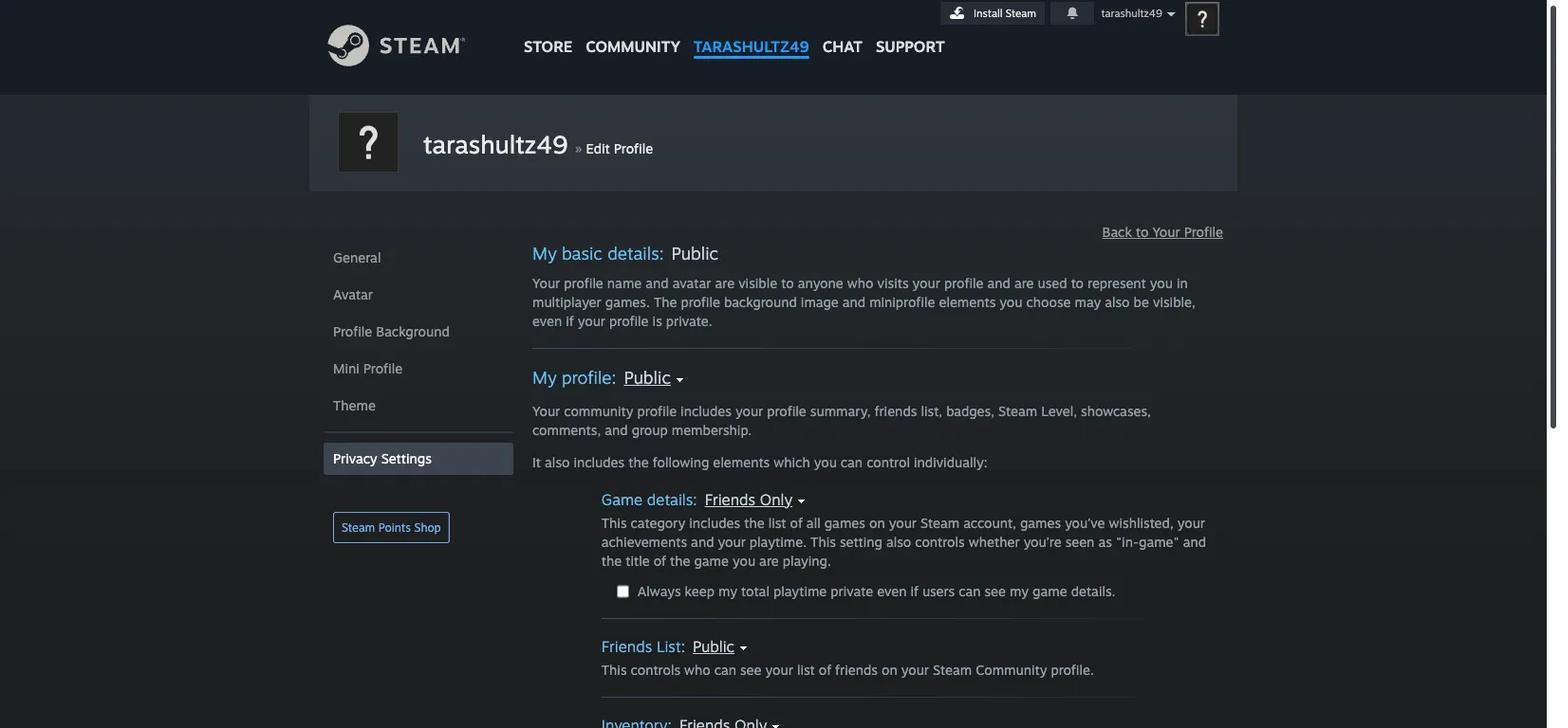 Task type: vqa. For each thing, say whether or not it's contained in the screenshot.
Are inside the This category includes the list of all games on your Steam account, games you've wishlisted, your achievements and your playtime. This setting also controls whether you're seen as "in-game" and the title of the game you are playing.
yes



Task type: locate. For each thing, give the bounding box(es) containing it.
see down total
[[740, 662, 762, 678]]

profile
[[564, 275, 603, 291], [944, 275, 984, 291], [681, 294, 720, 310], [609, 313, 649, 329], [562, 367, 612, 388], [637, 403, 677, 419], [767, 403, 806, 419]]

friends left list,
[[874, 403, 917, 419]]

controls down friends list :
[[631, 662, 680, 678]]

your inside your profile name and avatar are visible to anyone who visits your profile and are used to represent you in multiplayer games. the profile background image and miniprofile elements you choose may also be visible, even if your profile is private.
[[532, 275, 560, 291]]

0 horizontal spatial if
[[566, 313, 574, 329]]

account,
[[963, 515, 1016, 531]]

you inside this category includes the list of all games on your steam account, games you've wishlisted, your achievements and your playtime. this setting also controls whether you're seen as "in-game" and the title of the game you are playing.
[[733, 553, 755, 569]]

your up membership.
[[735, 403, 763, 419]]

0 vertical spatial friends
[[705, 491, 755, 510]]

profile
[[614, 140, 653, 157], [1184, 224, 1223, 240], [333, 324, 372, 340], [363, 361, 402, 377]]

you
[[1150, 275, 1173, 291], [1000, 294, 1022, 310], [814, 455, 837, 471], [733, 553, 755, 569]]

0 vertical spatial friends
[[874, 403, 917, 419]]

the up keep
[[670, 553, 690, 569]]

always
[[637, 584, 681, 600]]

and down the "community"
[[605, 422, 628, 438]]

1 horizontal spatial game
[[1033, 584, 1067, 600]]

list up playtime. on the bottom
[[768, 515, 786, 531]]

edit
[[586, 140, 610, 157]]

1 vertical spatial my
[[532, 367, 557, 388]]

2 my from the top
[[532, 367, 557, 388]]

0 vertical spatial elements
[[939, 294, 996, 310]]

level,
[[1041, 403, 1077, 419]]

0 vertical spatial controls
[[915, 534, 965, 550]]

steam points shop
[[342, 521, 441, 535]]

list down playtime
[[797, 662, 815, 678]]

1 horizontal spatial see
[[985, 584, 1006, 600]]

1 vertical spatial elements
[[713, 455, 770, 471]]

this for who
[[601, 662, 627, 678]]

: up the
[[659, 243, 664, 264]]

0 horizontal spatial games
[[824, 515, 865, 531]]

list
[[768, 515, 786, 531], [797, 662, 815, 678]]

name
[[607, 275, 642, 291]]

2 games from the left
[[1020, 515, 1061, 531]]

wishlisted,
[[1109, 515, 1174, 531]]

0 horizontal spatial even
[[532, 313, 562, 329]]

my left total
[[718, 584, 737, 600]]

avatar
[[333, 287, 373, 303]]

2 my from the left
[[1010, 584, 1029, 600]]

0 horizontal spatial list
[[768, 515, 786, 531]]

1 horizontal spatial tarashultz49 link
[[687, 0, 816, 65]]

even right private
[[877, 584, 907, 600]]

to up may
[[1071, 275, 1084, 291]]

1 vertical spatial also
[[545, 455, 570, 471]]

tarashultz49 link
[[687, 0, 816, 65], [423, 129, 568, 159]]

install
[[974, 7, 1003, 20]]

of right the title
[[653, 553, 666, 569]]

"in-
[[1116, 534, 1139, 550]]

this down friends list :
[[601, 662, 627, 678]]

public right list
[[693, 638, 734, 657]]

are down playtime. on the bottom
[[759, 553, 779, 569]]

see
[[985, 584, 1006, 600], [740, 662, 762, 678]]

game details :
[[601, 491, 697, 510]]

1 horizontal spatial list
[[797, 662, 815, 678]]

in
[[1177, 275, 1188, 291]]

2 horizontal spatial also
[[1105, 294, 1130, 310]]

game up keep
[[694, 553, 729, 569]]

1 vertical spatial friends
[[601, 638, 652, 657]]

2 horizontal spatial tarashultz49
[[1101, 7, 1162, 20]]

who down friends list :
[[684, 662, 711, 678]]

: down the following
[[693, 491, 697, 510]]

1 horizontal spatial friends
[[705, 491, 755, 510]]

your
[[912, 275, 940, 291], [578, 313, 605, 329], [735, 403, 763, 419], [889, 515, 917, 531], [1177, 515, 1205, 531], [718, 534, 746, 550], [765, 662, 793, 678], [901, 662, 929, 678]]

details up name at the left
[[607, 243, 659, 264]]

game left details.
[[1033, 584, 1067, 600]]

1 vertical spatial controls
[[631, 662, 680, 678]]

game
[[694, 553, 729, 569], [1033, 584, 1067, 600]]

the down friends only
[[744, 515, 764, 531]]

if inside your profile name and avatar are visible to anyone who visits your profile and are used to represent you in multiplayer games. the profile background image and miniprofile elements you choose may also be visible, even if your profile is private.
[[566, 313, 574, 329]]

0 vertical spatial list
[[768, 515, 786, 531]]

1 vertical spatial on
[[882, 662, 897, 678]]

and
[[646, 275, 669, 291], [987, 275, 1011, 291], [842, 294, 866, 310], [605, 422, 628, 438], [691, 534, 714, 550], [1183, 534, 1206, 550]]

2 vertical spatial this
[[601, 662, 627, 678]]

even
[[532, 313, 562, 329], [877, 584, 907, 600]]

steam inside install steam 'link'
[[1006, 7, 1036, 20]]

1 horizontal spatial controls
[[915, 534, 965, 550]]

steam left account,
[[920, 515, 959, 531]]

includes up the game
[[574, 455, 625, 471]]

public for my basic details : public
[[624, 367, 671, 388]]

2 vertical spatial public
[[693, 638, 734, 657]]

playing.
[[783, 553, 831, 569]]

friends
[[705, 491, 755, 510], [601, 638, 652, 657]]

1 horizontal spatial can
[[841, 455, 863, 471]]

whether
[[969, 534, 1020, 550]]

controls
[[915, 534, 965, 550], [631, 662, 680, 678]]

if left users
[[910, 584, 918, 600]]

your right "back"
[[1152, 224, 1180, 240]]

background
[[724, 294, 797, 310]]

steam left points
[[342, 521, 375, 535]]

0 vertical spatial if
[[566, 313, 574, 329]]

0 horizontal spatial of
[[653, 553, 666, 569]]

choose
[[1026, 294, 1071, 310]]

1 horizontal spatial games
[[1020, 515, 1061, 531]]

public up group at the bottom left
[[624, 367, 671, 388]]

can down keep
[[714, 662, 736, 678]]

of left all
[[790, 515, 803, 531]]

your down control
[[889, 515, 917, 531]]

: up the "community"
[[612, 367, 616, 388]]

1 vertical spatial your
[[532, 275, 560, 291]]

is
[[652, 313, 662, 329]]

all
[[806, 515, 821, 531]]

0 horizontal spatial game
[[694, 553, 729, 569]]

my up comments,
[[532, 367, 557, 388]]

0 vertical spatial who
[[847, 275, 873, 291]]

chat
[[822, 37, 863, 56]]

also down represent
[[1105, 294, 1130, 310]]

steam right 'install'
[[1006, 7, 1036, 20]]

can left control
[[841, 455, 863, 471]]

showcases,
[[1081, 403, 1151, 419]]

controls up users
[[915, 534, 965, 550]]

1 vertical spatial tarashultz49
[[694, 37, 809, 56]]

2 horizontal spatial can
[[959, 584, 981, 600]]

1 vertical spatial public
[[624, 367, 671, 388]]

are right avatar
[[715, 275, 735, 291]]

2 vertical spatial includes
[[689, 515, 740, 531]]

your up "multiplayer" on the left top
[[532, 275, 560, 291]]

game"
[[1139, 534, 1179, 550]]

:
[[659, 243, 664, 264], [612, 367, 616, 388], [693, 491, 697, 510], [681, 638, 685, 657]]

can
[[841, 455, 863, 471], [959, 584, 981, 600], [714, 662, 736, 678]]

you up total
[[733, 553, 755, 569]]

1 vertical spatial who
[[684, 662, 711, 678]]

membership.
[[672, 422, 752, 438]]

0 vertical spatial on
[[869, 515, 885, 531]]

avatar
[[673, 275, 711, 291]]

1 vertical spatial includes
[[574, 455, 625, 471]]

steam left community on the bottom of the page
[[933, 662, 972, 678]]

2 vertical spatial tarashultz49
[[423, 129, 568, 159]]

1 horizontal spatial if
[[910, 584, 918, 600]]

includes inside this category includes the list of all games on your steam account, games you've wishlisted, your achievements and your playtime. this setting also controls whether you're seen as "in-game" and the title of the game you are playing.
[[689, 515, 740, 531]]

on up setting
[[869, 515, 885, 531]]

0 vertical spatial game
[[694, 553, 729, 569]]

profile right mini on the left of the page
[[363, 361, 402, 377]]

individually:
[[914, 455, 987, 471]]

: for friends list :
[[681, 638, 685, 657]]

group
[[632, 422, 668, 438]]

my left 'basic'
[[532, 243, 557, 264]]

2 vertical spatial of
[[819, 662, 831, 678]]

1 vertical spatial list
[[797, 662, 815, 678]]

public
[[671, 243, 718, 264], [624, 367, 671, 388], [693, 638, 734, 657]]

you right the which at bottom
[[814, 455, 837, 471]]

who left visits
[[847, 275, 873, 291]]

to
[[1136, 224, 1149, 240], [781, 275, 794, 291], [1071, 275, 1084, 291]]

0 horizontal spatial elements
[[713, 455, 770, 471]]

and up keep
[[691, 534, 714, 550]]

seen
[[1065, 534, 1094, 550]]

0 horizontal spatial friends
[[601, 638, 652, 657]]

elements right miniprofile
[[939, 294, 996, 310]]

2 vertical spatial can
[[714, 662, 736, 678]]

and left used
[[987, 275, 1011, 291]]

: for game details :
[[693, 491, 697, 510]]

profile background link
[[324, 316, 513, 348]]

0 horizontal spatial my
[[718, 584, 737, 600]]

friends left list
[[601, 638, 652, 657]]

games up you're
[[1020, 515, 1061, 531]]

includes up membership.
[[680, 403, 732, 419]]

this for includes
[[601, 515, 627, 531]]

my for my basic details
[[532, 243, 557, 264]]

friends left only
[[705, 491, 755, 510]]

tarashultz49 link left '»'
[[423, 129, 568, 159]]

it also includes the following elements which you can control individually:
[[532, 455, 987, 471]]

of
[[790, 515, 803, 531], [653, 553, 666, 569], [819, 662, 831, 678]]

to right "back"
[[1136, 224, 1149, 240]]

games up setting
[[824, 515, 865, 531]]

install steam
[[974, 7, 1036, 20]]

also inside your profile name and avatar are visible to anyone who visits your profile and are used to represent you in multiplayer games. the profile background image and miniprofile elements you choose may also be visible, even if your profile is private.
[[1105, 294, 1130, 310]]

your for your profile name and avatar are visible to anyone who visits your profile and are used to represent you in multiplayer games. the profile background image and miniprofile elements you choose may also be visible, even if your profile is private.
[[532, 275, 560, 291]]

profile up the which at bottom
[[767, 403, 806, 419]]

0 vertical spatial includes
[[680, 403, 732, 419]]

1 horizontal spatial even
[[877, 584, 907, 600]]

includes for your community profile includes your profile summary, friends list, badges, steam level, showcases, comments, and group membership.
[[574, 455, 625, 471]]

1 vertical spatial if
[[910, 584, 918, 600]]

1 horizontal spatial are
[[759, 553, 779, 569]]

community
[[564, 403, 633, 419]]

if down "multiplayer" on the left top
[[566, 313, 574, 329]]

my profile :
[[532, 367, 616, 388]]

privacy settings
[[333, 451, 432, 467]]

also inside this category includes the list of all games on your steam account, games you've wishlisted, your achievements and your playtime. this setting also controls whether you're seen as "in-game" and the title of the game you are playing.
[[886, 534, 911, 550]]

mini
[[333, 361, 359, 377]]

0 horizontal spatial see
[[740, 662, 762, 678]]

profile background
[[333, 324, 450, 340]]

1 my from the top
[[532, 243, 557, 264]]

this down all
[[810, 534, 836, 550]]

0 vertical spatial of
[[790, 515, 803, 531]]

0 horizontal spatial to
[[781, 275, 794, 291]]

steam inside steam points shop link
[[342, 521, 375, 535]]

0 vertical spatial even
[[532, 313, 562, 329]]

0 horizontal spatial tarashultz49 link
[[423, 129, 568, 159]]

steam left level,
[[998, 403, 1037, 419]]

includes down friends only
[[689, 515, 740, 531]]

0 horizontal spatial are
[[715, 275, 735, 291]]

this down the game
[[601, 515, 627, 531]]

to right visible
[[781, 275, 794, 291]]

are left used
[[1014, 275, 1034, 291]]

theme
[[333, 398, 376, 414]]

1 vertical spatial details
[[647, 491, 693, 510]]

1 vertical spatial can
[[959, 584, 981, 600]]

1 vertical spatial game
[[1033, 584, 1067, 600]]

game inside this category includes the list of all games on your steam account, games you've wishlisted, your achievements and your playtime. this setting also controls whether you're seen as "in-game" and the title of the game you are playing.
[[694, 553, 729, 569]]

tarashultz49 link left chat
[[687, 0, 816, 65]]

elements
[[939, 294, 996, 310], [713, 455, 770, 471]]

on down always keep my total playtime private even if users can see my game details.
[[882, 662, 897, 678]]

can right users
[[959, 584, 981, 600]]

0 vertical spatial also
[[1105, 294, 1130, 310]]

also right it
[[545, 455, 570, 471]]

mini profile
[[333, 361, 402, 377]]

on
[[869, 515, 885, 531], [882, 662, 897, 678]]

see down whether
[[985, 584, 1006, 600]]

elements up friends only
[[713, 455, 770, 471]]

my
[[532, 243, 557, 264], [532, 367, 557, 388]]

profile inside tarashultz49 » edit profile
[[614, 140, 653, 157]]

image
[[801, 294, 839, 310]]

be
[[1134, 294, 1149, 310]]

0 vertical spatial tarashultz49 link
[[687, 0, 816, 65]]

are
[[715, 275, 735, 291], [1014, 275, 1034, 291], [759, 553, 779, 569]]

elements inside your profile name and avatar are visible to anyone who visits your profile and are used to represent you in multiplayer games. the profile background image and miniprofile elements you choose may also be visible, even if your profile is private.
[[939, 294, 996, 310]]

profile right edit
[[614, 140, 653, 157]]

and up the
[[646, 275, 669, 291]]

details up category
[[647, 491, 693, 510]]

also right setting
[[886, 534, 911, 550]]

1 horizontal spatial elements
[[939, 294, 996, 310]]

my down you're
[[1010, 584, 1029, 600]]

1 horizontal spatial who
[[847, 275, 873, 291]]

and right game"
[[1183, 534, 1206, 550]]

: down keep
[[681, 638, 685, 657]]

1 horizontal spatial my
[[1010, 584, 1029, 600]]

even down "multiplayer" on the left top
[[532, 313, 562, 329]]

friends down private
[[835, 662, 878, 678]]

1 vertical spatial this
[[810, 534, 836, 550]]

this
[[601, 515, 627, 531], [810, 534, 836, 550], [601, 662, 627, 678]]

you left 'in' on the top right of the page
[[1150, 275, 1173, 291]]

1 horizontal spatial also
[[886, 534, 911, 550]]

tarashultz49
[[1101, 7, 1162, 20], [694, 37, 809, 56], [423, 129, 568, 159]]

None checkbox
[[617, 585, 629, 599]]

1 horizontal spatial of
[[790, 515, 803, 531]]

your for your community profile includes your profile summary, friends list, badges, steam level, showcases, comments, and group membership.
[[532, 403, 560, 419]]

friends for friends list :
[[601, 638, 652, 657]]

community
[[586, 37, 680, 56]]

1 horizontal spatial tarashultz49
[[694, 37, 809, 56]]

2 vertical spatial your
[[532, 403, 560, 419]]

if
[[566, 313, 574, 329], [910, 584, 918, 600]]

profile.
[[1051, 662, 1094, 678]]

2 vertical spatial also
[[886, 534, 911, 550]]

friends for friends only
[[705, 491, 755, 510]]

: for my profile :
[[612, 367, 616, 388]]

0 vertical spatial public
[[671, 243, 718, 264]]

your up comments,
[[532, 403, 560, 419]]

public up avatar
[[671, 243, 718, 264]]

control
[[866, 455, 910, 471]]

basic
[[562, 243, 602, 264]]

also
[[1105, 294, 1130, 310], [545, 455, 570, 471], [886, 534, 911, 550]]

profile up the "community"
[[562, 367, 612, 388]]

your inside your community profile includes your profile summary, friends list, badges, steam level, showcases, comments, and group membership.
[[532, 403, 560, 419]]

includes
[[680, 403, 732, 419], [574, 455, 625, 471], [689, 515, 740, 531]]

your
[[1152, 224, 1180, 240], [532, 275, 560, 291], [532, 403, 560, 419]]

represent
[[1087, 275, 1146, 291]]

0 vertical spatial my
[[532, 243, 557, 264]]

0 horizontal spatial controls
[[631, 662, 680, 678]]

0 vertical spatial this
[[601, 515, 627, 531]]



Task type: describe. For each thing, give the bounding box(es) containing it.
private
[[831, 584, 873, 600]]

you've
[[1065, 515, 1105, 531]]

includes inside your community profile includes your profile summary, friends list, badges, steam level, showcases, comments, and group membership.
[[680, 403, 732, 419]]

steam points shop link
[[333, 512, 449, 544]]

back to your profile link
[[1102, 224, 1223, 240]]

profile up group at the bottom left
[[637, 403, 677, 419]]

steam inside this category includes the list of all games on your steam account, games you've wishlisted, your achievements and your playtime. this setting also controls whether you're seen as "in-game" and the title of the game you are playing.
[[920, 515, 959, 531]]

this category includes the list of all games on your steam account, games you've wishlisted, your achievements and your playtime. this setting also controls whether you're seen as "in-game" and the title of the game you are playing.
[[601, 515, 1206, 569]]

badges,
[[946, 403, 994, 419]]

0 vertical spatial details
[[607, 243, 659, 264]]

as
[[1098, 534, 1112, 550]]

my basic details : public
[[532, 243, 718, 264]]

community
[[976, 662, 1047, 678]]

»
[[575, 139, 582, 158]]

summary,
[[810, 403, 871, 419]]

community link
[[579, 0, 687, 65]]

0 vertical spatial can
[[841, 455, 863, 471]]

on inside this category includes the list of all games on your steam account, games you've wishlisted, your achievements and your playtime. this setting also controls whether you're seen as "in-game" and the title of the game you are playing.
[[869, 515, 885, 531]]

title
[[626, 553, 650, 569]]

profile up 'in' on the top right of the page
[[1184, 224, 1223, 240]]

your up game"
[[1177, 515, 1205, 531]]

game
[[601, 491, 643, 510]]

your inside your community profile includes your profile summary, friends list, badges, steam level, showcases, comments, and group membership.
[[735, 403, 763, 419]]

profile down "games." at the top
[[609, 313, 649, 329]]

your down "multiplayer" on the left top
[[578, 313, 605, 329]]

your down playtime
[[765, 662, 793, 678]]

games.
[[605, 294, 650, 310]]

0 vertical spatial tarashultz49
[[1101, 7, 1162, 20]]

the left the title
[[601, 553, 622, 569]]

keep
[[685, 584, 714, 600]]

1 vertical spatial of
[[653, 553, 666, 569]]

1 vertical spatial tarashultz49 link
[[423, 129, 568, 159]]

category
[[631, 515, 685, 531]]

mini profile link
[[324, 353, 513, 385]]

back
[[1102, 224, 1132, 240]]

visible,
[[1153, 294, 1195, 310]]

users
[[922, 584, 955, 600]]

tarashultz49 » edit profile
[[423, 129, 653, 159]]

friends inside your community profile includes your profile summary, friends list, badges, steam level, showcases, comments, and group membership.
[[874, 403, 917, 419]]

0 vertical spatial see
[[985, 584, 1006, 600]]

general link
[[324, 242, 513, 274]]

the
[[654, 294, 677, 310]]

support link
[[869, 0, 951, 61]]

support
[[876, 37, 945, 56]]

edit profile link
[[586, 140, 653, 157]]

includes for game details
[[689, 515, 740, 531]]

store
[[524, 37, 572, 56]]

your community profile includes your profile summary, friends list, badges, steam level, showcases, comments, and group membership.
[[532, 403, 1151, 438]]

your down friends only
[[718, 534, 746, 550]]

friends list :
[[601, 638, 685, 657]]

multiplayer
[[532, 294, 601, 310]]

my for my profile
[[532, 367, 557, 388]]

comments,
[[532, 422, 601, 438]]

even inside your profile name and avatar are visible to anyone who visits your profile and are used to represent you in multiplayer games. the profile background image and miniprofile elements you choose may also be visible, even if your profile is private.
[[532, 313, 562, 329]]

public for game details :
[[693, 638, 734, 657]]

theme link
[[324, 390, 513, 422]]

privacy
[[333, 451, 377, 467]]

profile down avatar
[[681, 294, 720, 310]]

total
[[741, 584, 770, 600]]

1 my from the left
[[718, 584, 737, 600]]

profile down the avatar
[[333, 324, 372, 340]]

friends only
[[705, 491, 792, 510]]

1 vertical spatial friends
[[835, 662, 878, 678]]

profile up "multiplayer" on the left top
[[564, 275, 603, 291]]

list,
[[921, 403, 942, 419]]

your down users
[[901, 662, 929, 678]]

achievements
[[601, 534, 687, 550]]

store link
[[517, 0, 579, 65]]

you're
[[1024, 534, 1062, 550]]

visible
[[738, 275, 777, 291]]

it
[[532, 455, 541, 471]]

2 horizontal spatial of
[[819, 662, 831, 678]]

0 horizontal spatial tarashultz49
[[423, 129, 568, 159]]

general
[[333, 250, 381, 266]]

which
[[774, 455, 810, 471]]

may
[[1075, 294, 1101, 310]]

and right image
[[842, 294, 866, 310]]

back to your profile
[[1102, 224, 1223, 240]]

miniprofile
[[869, 294, 935, 310]]

the down group at the bottom left
[[628, 455, 649, 471]]

0 vertical spatial your
[[1152, 224, 1180, 240]]

list
[[657, 638, 681, 657]]

controls inside this category includes the list of all games on your steam account, games you've wishlisted, your achievements and your playtime. this setting also controls whether you're seen as "in-game" and the title of the game you are playing.
[[915, 534, 965, 550]]

2 horizontal spatial to
[[1136, 224, 1149, 240]]

and inside your community profile includes your profile summary, friends list, badges, steam level, showcases, comments, and group membership.
[[605, 422, 628, 438]]

0 horizontal spatial can
[[714, 662, 736, 678]]

who inside your profile name and avatar are visible to anyone who visits your profile and are used to represent you in multiplayer games. the profile background image and miniprofile elements you choose may also be visible, even if your profile is private.
[[847, 275, 873, 291]]

private.
[[666, 313, 712, 329]]

install steam link
[[940, 2, 1045, 25]]

profile right visits
[[944, 275, 984, 291]]

0 horizontal spatial also
[[545, 455, 570, 471]]

your profile name and avatar are visible to anyone who visits your profile and are used to represent you in multiplayer games. the profile background image and miniprofile elements you choose may also be visible, even if your profile is private.
[[532, 275, 1195, 329]]

are inside this category includes the list of all games on your steam account, games you've wishlisted, your achievements and your playtime. this setting also controls whether you're seen as "in-game" and the title of the game you are playing.
[[759, 553, 779, 569]]

1 games from the left
[[824, 515, 865, 531]]

privacy settings link
[[324, 443, 513, 475]]

this controls who can see your list of friends on your steam community profile.
[[601, 662, 1094, 678]]

1 vertical spatial see
[[740, 662, 762, 678]]

avatar link
[[324, 279, 513, 311]]

1 horizontal spatial to
[[1071, 275, 1084, 291]]

playtime
[[773, 584, 827, 600]]

0 horizontal spatial who
[[684, 662, 711, 678]]

steam inside your community profile includes your profile summary, friends list, badges, steam level, showcases, comments, and group membership.
[[998, 403, 1037, 419]]

1 vertical spatial even
[[877, 584, 907, 600]]

only
[[760, 491, 792, 510]]

background
[[376, 324, 450, 340]]

points
[[378, 521, 411, 535]]

anyone
[[798, 275, 843, 291]]

shop
[[414, 521, 441, 535]]

2 horizontal spatial are
[[1014, 275, 1034, 291]]

your up miniprofile
[[912, 275, 940, 291]]

visits
[[877, 275, 909, 291]]

list inside this category includes the list of all games on your steam account, games you've wishlisted, your achievements and your playtime. this setting also controls whether you're seen as "in-game" and the title of the game you are playing.
[[768, 515, 786, 531]]

following
[[653, 455, 709, 471]]

you left choose
[[1000, 294, 1022, 310]]

always keep my total playtime private even if users can see my game details.
[[637, 584, 1115, 600]]



